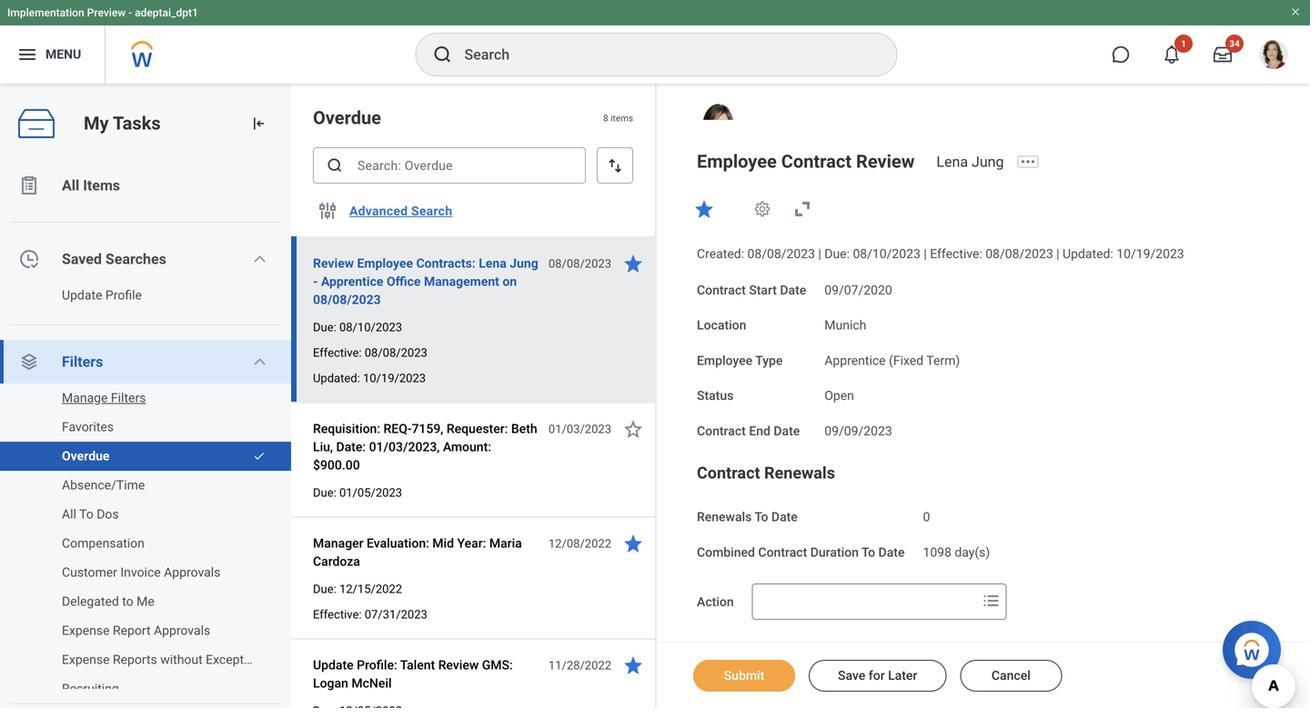 Task type: vqa. For each thing, say whether or not it's contained in the screenshot.
Dos
yes



Task type: locate. For each thing, give the bounding box(es) containing it.
list containing all items
[[0, 164, 291, 709]]

08/10/2023 up effective: 08/08/2023
[[339, 321, 402, 334]]

contract renewals
[[697, 464, 835, 483]]

1 vertical spatial -
[[313, 274, 318, 289]]

to right duration
[[862, 545, 876, 560]]

check image
[[253, 451, 266, 463]]

1 vertical spatial approvals
[[154, 624, 210, 639]]

term)
[[927, 353, 960, 368]]

1 list from the top
[[0, 164, 291, 709]]

cancel button
[[961, 661, 1062, 693]]

approvals for expense report approvals
[[154, 624, 210, 639]]

preview
[[87, 6, 126, 19]]

1 horizontal spatial |
[[924, 247, 927, 262]]

1 vertical spatial lena
[[479, 256, 507, 271]]

date left 1098
[[879, 545, 905, 560]]

1 vertical spatial overdue
[[62, 449, 110, 464]]

for
[[869, 669, 885, 684]]

1 horizontal spatial update
[[313, 658, 354, 674]]

list
[[0, 164, 291, 709], [0, 384, 291, 704]]

contract for contract renewals
[[697, 464, 760, 483]]

1 vertical spatial renewals
[[697, 510, 752, 525]]

1 horizontal spatial overdue
[[313, 107, 381, 129]]

1 horizontal spatial -
[[313, 274, 318, 289]]

09/07/2020
[[825, 283, 893, 298]]

due: down cardoza
[[313, 583, 337, 597]]

0 horizontal spatial review
[[313, 256, 354, 271]]

1 vertical spatial all
[[62, 507, 76, 522]]

1 horizontal spatial lena
[[937, 153, 968, 171]]

to left "dos"
[[79, 507, 94, 522]]

0 vertical spatial chevron down image
[[252, 252, 267, 267]]

star image for jung
[[623, 253, 644, 275]]

01/03/2023
[[549, 423, 612, 436]]

expense reports without exceptions
[[62, 653, 268, 668]]

2 chevron down image from the top
[[252, 355, 267, 370]]

-
[[128, 6, 132, 19], [313, 274, 318, 289]]

review inside update profile: talent review gms: logan mcneil
[[438, 658, 479, 674]]

- inside menu banner
[[128, 6, 132, 19]]

all left items
[[62, 177, 79, 194]]

combined
[[697, 545, 755, 560]]

Search Workday  search field
[[465, 35, 860, 75]]

34
[[1230, 38, 1240, 49]]

manager evaluation: mid year: maria cardoza button
[[313, 533, 539, 573]]

2 horizontal spatial |
[[1057, 247, 1060, 262]]

combined contract duration to date
[[697, 545, 905, 560]]

due: 12/15/2022
[[313, 583, 402, 597]]

update profile button
[[0, 281, 273, 310]]

contract down status
[[697, 424, 746, 439]]

0 horizontal spatial lena
[[479, 256, 507, 271]]

0 horizontal spatial renewals
[[697, 510, 752, 525]]

0 horizontal spatial filters
[[62, 354, 103, 371]]

0 vertical spatial 10/19/2023
[[1117, 247, 1185, 262]]

renewals
[[765, 464, 835, 483], [697, 510, 752, 525]]

1 horizontal spatial jung
[[972, 153, 1004, 171]]

updated:
[[1063, 247, 1114, 262], [313, 372, 360, 385]]

amount:
[[443, 440, 491, 455]]

saved
[[62, 251, 102, 268]]

expense inside button
[[62, 653, 110, 668]]

filters up favorites button
[[111, 391, 146, 406]]

date:
[[336, 440, 366, 455]]

save
[[838, 669, 866, 684]]

star image
[[623, 655, 644, 677]]

implementation
[[7, 6, 84, 19]]

submit
[[724, 669, 765, 684]]

approvals
[[164, 566, 221, 581], [154, 624, 210, 639]]

update profile: talent review gms: logan mcneil
[[313, 658, 513, 692]]

contract start date
[[697, 283, 807, 298]]

day(s)
[[955, 545, 990, 560]]

0 horizontal spatial jung
[[510, 256, 539, 271]]

all items button
[[0, 164, 291, 208]]

employee up the office
[[357, 256, 413, 271]]

star image
[[694, 198, 715, 220], [623, 253, 644, 275], [623, 419, 644, 441], [623, 533, 644, 555]]

menu banner
[[0, 0, 1311, 84]]

due: for requisition: req-7159, requester: beth liu, date: 01/03/2023, amount: $900.00
[[313, 486, 337, 500]]

perspective image
[[18, 351, 40, 373]]

due: down the $900.00
[[313, 486, 337, 500]]

1 horizontal spatial review
[[438, 658, 479, 674]]

requisition: req-7159, requester: beth liu, date: 01/03/2023, amount: $900.00
[[313, 422, 538, 473]]

2 expense from the top
[[62, 653, 110, 668]]

manage
[[62, 391, 108, 406]]

0 horizontal spatial apprentice
[[321, 274, 384, 289]]

all
[[62, 177, 79, 194], [62, 507, 76, 522]]

star image right "12/08/2022"
[[623, 533, 644, 555]]

08/10/2023
[[853, 247, 921, 262], [339, 321, 402, 334]]

all to dos button
[[0, 501, 273, 530]]

recruiting
[[62, 682, 119, 697]]

2 vertical spatial employee
[[697, 353, 753, 368]]

1 vertical spatial chevron down image
[[252, 355, 267, 370]]

1 vertical spatial apprentice
[[825, 353, 886, 368]]

date right start
[[780, 283, 807, 298]]

saved searches button
[[0, 238, 291, 281]]

0 vertical spatial expense
[[62, 624, 110, 639]]

1 vertical spatial jung
[[510, 256, 539, 271]]

2 vertical spatial effective:
[[313, 608, 362, 622]]

on
[[503, 274, 517, 289]]

2 list from the top
[[0, 384, 291, 704]]

items
[[83, 177, 120, 194]]

1 all from the top
[[62, 177, 79, 194]]

2 horizontal spatial to
[[862, 545, 876, 560]]

review left gms:
[[438, 658, 479, 674]]

0 vertical spatial approvals
[[164, 566, 221, 581]]

contract down contract end date
[[697, 464, 760, 483]]

my tasks element
[[0, 84, 291, 709]]

2 all from the top
[[62, 507, 76, 522]]

list containing manage filters
[[0, 384, 291, 704]]

expense for expense reports without exceptions
[[62, 653, 110, 668]]

0 vertical spatial jung
[[972, 153, 1004, 171]]

approvals up without
[[154, 624, 210, 639]]

advanced search button
[[342, 193, 460, 229]]

all items
[[62, 177, 120, 194]]

my
[[84, 113, 109, 134]]

apprentice up due: 08/10/2023 at the top left
[[321, 274, 384, 289]]

munich
[[825, 318, 867, 333]]

updated: inside item list element
[[313, 372, 360, 385]]

1 chevron down image from the top
[[252, 252, 267, 267]]

expense for expense report approvals
[[62, 624, 110, 639]]

due: up effective: 08/08/2023
[[313, 321, 337, 334]]

renewals up combined
[[697, 510, 752, 525]]

0 horizontal spatial update
[[62, 288, 102, 303]]

implementation preview -   adeptai_dpt1
[[7, 6, 198, 19]]

overdue
[[313, 107, 381, 129], [62, 449, 110, 464]]

0 vertical spatial overdue
[[313, 107, 381, 129]]

clock check image
[[18, 248, 40, 270]]

1 vertical spatial 08/10/2023
[[339, 321, 402, 334]]

08/08/2023 inside the "review employee contracts: lena jung - apprentice office management on 08/08/2023"
[[313, 293, 381, 308]]

0 vertical spatial filters
[[62, 354, 103, 371]]

2 vertical spatial review
[[438, 658, 479, 674]]

1 horizontal spatial 08/10/2023
[[853, 247, 921, 262]]

overdue inside button
[[62, 449, 110, 464]]

0 vertical spatial lena
[[937, 153, 968, 171]]

contract end date element
[[825, 413, 893, 440]]

date right end at the bottom right of the page
[[774, 424, 800, 439]]

created:
[[697, 247, 745, 262]]

1 vertical spatial review
[[313, 256, 354, 271]]

apprentice
[[321, 274, 384, 289], [825, 353, 886, 368]]

0 horizontal spatial updated:
[[313, 372, 360, 385]]

10/19/2023
[[1117, 247, 1185, 262], [363, 372, 426, 385]]

date for renewals to date
[[772, 510, 798, 525]]

1 vertical spatial updated:
[[313, 372, 360, 385]]

employee
[[697, 151, 777, 172], [357, 256, 413, 271], [697, 353, 753, 368]]

mcneil
[[352, 677, 392, 692]]

all for all to dos
[[62, 507, 76, 522]]

absence/time button
[[0, 471, 273, 501]]

effective: for manager evaluation: mid year: maria cardoza
[[313, 608, 362, 622]]

1 vertical spatial 10/19/2023
[[363, 372, 426, 385]]

1 horizontal spatial renewals
[[765, 464, 835, 483]]

0 vertical spatial -
[[128, 6, 132, 19]]

0 vertical spatial all
[[62, 177, 79, 194]]

1 horizontal spatial apprentice
[[825, 353, 886, 368]]

1 horizontal spatial updated:
[[1063, 247, 1114, 262]]

lena
[[937, 153, 968, 171], [479, 256, 507, 271]]

update inside button
[[62, 288, 102, 303]]

review left lena jung
[[856, 151, 915, 172]]

0 vertical spatial update
[[62, 288, 102, 303]]

Action field
[[753, 586, 977, 619]]

submit button
[[694, 661, 795, 693]]

1 button
[[1152, 35, 1193, 75]]

contract up location
[[697, 283, 746, 298]]

1
[[1181, 38, 1187, 49]]

- right preview
[[128, 6, 132, 19]]

logan
[[313, 677, 348, 692]]

08/10/2023 up contract start date element
[[853, 247, 921, 262]]

0 horizontal spatial 10/19/2023
[[363, 372, 426, 385]]

1 horizontal spatial 10/19/2023
[[1117, 247, 1185, 262]]

prompts image
[[981, 591, 1003, 613]]

date up combined contract duration to date
[[772, 510, 798, 525]]

open
[[825, 389, 855, 404]]

0 horizontal spatial |
[[819, 247, 822, 262]]

chevron down image
[[252, 252, 267, 267], [252, 355, 267, 370]]

- up due: 08/10/2023 at the top left
[[313, 274, 318, 289]]

configure image
[[317, 200, 339, 222]]

all left "dos"
[[62, 507, 76, 522]]

to
[[122, 595, 133, 610]]

chevron down image inside filters dropdown button
[[252, 355, 267, 370]]

0 horizontal spatial overdue
[[62, 449, 110, 464]]

overdue up search icon
[[313, 107, 381, 129]]

1 vertical spatial filters
[[111, 391, 146, 406]]

$900.00
[[313, 458, 360, 473]]

approvals right invoice
[[164, 566, 221, 581]]

update down saved
[[62, 288, 102, 303]]

menu
[[46, 47, 81, 62]]

star image left created:
[[623, 253, 644, 275]]

1 vertical spatial effective:
[[313, 346, 362, 360]]

munich element
[[825, 314, 867, 333]]

0 horizontal spatial -
[[128, 6, 132, 19]]

update up logan
[[313, 658, 354, 674]]

0 vertical spatial apprentice
[[321, 274, 384, 289]]

req-
[[384, 422, 412, 437]]

later
[[888, 669, 918, 684]]

1 horizontal spatial filters
[[111, 391, 146, 406]]

item list element
[[291, 84, 657, 709]]

requisition:
[[313, 422, 380, 437]]

apprentice inside apprentice (fixed term) "element"
[[825, 353, 886, 368]]

effective:
[[930, 247, 983, 262], [313, 346, 362, 360], [313, 608, 362, 622]]

0 vertical spatial 08/10/2023
[[853, 247, 921, 262]]

1 vertical spatial employee
[[357, 256, 413, 271]]

expense reports without exceptions button
[[0, 646, 273, 675]]

expense up recruiting
[[62, 653, 110, 668]]

1 horizontal spatial to
[[755, 510, 769, 525]]

01/05/2023
[[339, 486, 402, 500]]

due: up contract start date element
[[825, 247, 850, 262]]

10/19/2023 inside item list element
[[363, 372, 426, 385]]

0 vertical spatial employee
[[697, 151, 777, 172]]

saved searches
[[62, 251, 166, 268]]

1 expense from the top
[[62, 624, 110, 639]]

compensation
[[62, 537, 145, 552]]

1 vertical spatial update
[[313, 658, 354, 674]]

employee down employee's photo (lena jung)
[[697, 151, 777, 172]]

0 vertical spatial renewals
[[765, 464, 835, 483]]

star image for beth
[[623, 419, 644, 441]]

liu,
[[313, 440, 333, 455]]

0 horizontal spatial to
[[79, 507, 94, 522]]

overdue down the favorites
[[62, 449, 110, 464]]

to for all
[[79, 507, 94, 522]]

renewals down end at the bottom right of the page
[[765, 464, 835, 483]]

evaluation:
[[367, 537, 429, 552]]

expense down delegated at left
[[62, 624, 110, 639]]

to inside button
[[79, 507, 94, 522]]

jung inside the "review employee contracts: lena jung - apprentice office management on 08/08/2023"
[[510, 256, 539, 271]]

profile logan mcneil image
[[1260, 40, 1289, 73]]

apprentice (fixed term) element
[[825, 350, 960, 368]]

star image right 01/03/2023
[[623, 419, 644, 441]]

invoice
[[120, 566, 161, 581]]

apprentice down munich
[[825, 353, 886, 368]]

office
[[387, 274, 421, 289]]

0 horizontal spatial 08/10/2023
[[339, 321, 402, 334]]

0 vertical spatial review
[[856, 151, 915, 172]]

employee down location
[[697, 353, 753, 368]]

combined contract duration to date element
[[923, 535, 990, 562]]

justify image
[[16, 44, 38, 66]]

review down configure image
[[313, 256, 354, 271]]

manager evaluation: mid year: maria cardoza
[[313, 537, 522, 570]]

contract start date element
[[825, 272, 893, 299]]

expense inside button
[[62, 624, 110, 639]]

filters up manage
[[62, 354, 103, 371]]

update
[[62, 288, 102, 303], [313, 658, 354, 674]]

filters button
[[0, 340, 291, 384]]

to down contract renewals button
[[755, 510, 769, 525]]

1 vertical spatial expense
[[62, 653, 110, 668]]

expense report approvals
[[62, 624, 210, 639]]

action
[[697, 595, 734, 610]]

update inside update profile: talent review gms: logan mcneil
[[313, 658, 354, 674]]

1098 day(s)
[[923, 545, 990, 560]]



Task type: describe. For each thing, give the bounding box(es) containing it.
transformation import image
[[249, 115, 268, 133]]

12/08/2022
[[549, 537, 612, 551]]

07/31/2023
[[365, 608, 428, 622]]

reports
[[113, 653, 157, 668]]

requester:
[[447, 422, 508, 437]]

save for later button
[[809, 661, 947, 693]]

save for later
[[838, 669, 918, 684]]

employee inside the "review employee contracts: lena jung - apprentice office management on 08/08/2023"
[[357, 256, 413, 271]]

type
[[756, 353, 783, 368]]

customer invoice approvals button
[[0, 559, 273, 588]]

date for contract start date
[[780, 283, 807, 298]]

contract renewals group
[[697, 463, 1274, 563]]

due: 08/10/2023
[[313, 321, 402, 334]]

delegated
[[62, 595, 119, 610]]

gms:
[[482, 658, 513, 674]]

search
[[411, 204, 453, 219]]

chevron down image for saved searches
[[252, 252, 267, 267]]

inbox large image
[[1214, 46, 1232, 64]]

star image for maria
[[623, 533, 644, 555]]

sort image
[[606, 157, 624, 175]]

action bar region
[[657, 643, 1311, 709]]

end
[[749, 424, 771, 439]]

01/03/2023,
[[369, 440, 440, 455]]

lena jung
[[937, 153, 1004, 171]]

location
[[697, 318, 747, 333]]

review employee contracts: lena jung - apprentice office management on 08/08/2023
[[313, 256, 539, 308]]

tasks
[[113, 113, 161, 134]]

lena jung element
[[937, 153, 1015, 171]]

08/10/2023 inside item list element
[[339, 321, 402, 334]]

due: for review employee contracts: lena jung - apprentice office management on 08/08/2023
[[313, 321, 337, 334]]

effective: 08/08/2023
[[313, 346, 428, 360]]

all for all items
[[62, 177, 79, 194]]

7159,
[[412, 422, 444, 437]]

duration
[[811, 545, 859, 560]]

filters inside button
[[111, 391, 146, 406]]

clipboard image
[[18, 175, 40, 197]]

renewals to date
[[697, 510, 798, 525]]

apprentice inside the "review employee contracts: lena jung - apprentice office management on 08/08/2023"
[[321, 274, 384, 289]]

employee for employee type
[[697, 353, 753, 368]]

close environment banner image
[[1291, 6, 1301, 17]]

effective: for review employee contracts: lena jung - apprentice office management on 08/08/2023
[[313, 346, 362, 360]]

open element
[[825, 385, 855, 404]]

contract for contract start date
[[697, 283, 746, 298]]

(fixed
[[889, 353, 924, 368]]

update for update profile
[[62, 288, 102, 303]]

mid
[[433, 537, 454, 552]]

11/28/2022
[[549, 659, 612, 673]]

employee contract review
[[697, 151, 915, 172]]

created: 08/08/2023 | due: 08/10/2023 | effective: 08/08/2023 | updated: 10/19/2023
[[697, 247, 1185, 262]]

cancel
[[992, 669, 1031, 684]]

2 | from the left
[[924, 247, 927, 262]]

1098
[[923, 545, 952, 560]]

items
[[611, 113, 633, 124]]

update profile: talent review gms: logan mcneil button
[[313, 655, 539, 695]]

menu button
[[0, 25, 105, 84]]

contract up fullscreen icon
[[782, 151, 852, 172]]

0 vertical spatial effective:
[[930, 247, 983, 262]]

customer
[[62, 566, 117, 581]]

start
[[749, 283, 777, 298]]

updated: 10/19/2023
[[313, 372, 426, 385]]

star image up created:
[[694, 198, 715, 220]]

lena inside the "review employee contracts: lena jung - apprentice office management on 08/08/2023"
[[479, 256, 507, 271]]

8
[[603, 113, 609, 124]]

year:
[[457, 537, 486, 552]]

2 horizontal spatial review
[[856, 151, 915, 172]]

customer invoice approvals
[[62, 566, 221, 581]]

chevron down image for filters
[[252, 355, 267, 370]]

renewals to date element
[[923, 499, 930, 526]]

fullscreen image
[[792, 198, 814, 220]]

contract down renewals to date
[[759, 545, 808, 560]]

contract for contract end date
[[697, 424, 746, 439]]

advanced
[[349, 204, 408, 219]]

overdue inside item list element
[[313, 107, 381, 129]]

12/15/2022
[[339, 583, 402, 597]]

employee for employee contract review
[[697, 151, 777, 172]]

notifications large image
[[1163, 46, 1181, 64]]

filters inside dropdown button
[[62, 354, 103, 371]]

absence/time
[[62, 478, 145, 493]]

apprentice (fixed term)
[[825, 353, 960, 368]]

contracts:
[[416, 256, 476, 271]]

effective: 07/31/2023
[[313, 608, 428, 622]]

compensation button
[[0, 530, 273, 559]]

exceptions
[[206, 653, 268, 668]]

requisition: req-7159, requester: beth liu, date: 01/03/2023, amount: $900.00 button
[[313, 419, 539, 477]]

contract end date
[[697, 424, 800, 439]]

review employee contracts: lena jung - apprentice office management on 08/08/2023 button
[[313, 253, 539, 311]]

date for contract end date
[[774, 424, 800, 439]]

cardoza
[[313, 555, 360, 570]]

manager
[[313, 537, 364, 552]]

profile:
[[357, 658, 397, 674]]

09/09/2023
[[825, 424, 893, 439]]

update for update profile: talent review gms: logan mcneil
[[313, 658, 354, 674]]

status
[[697, 389, 734, 404]]

- inside the "review employee contracts: lena jung - apprentice office management on 08/08/2023"
[[313, 274, 318, 289]]

review inside the "review employee contracts: lena jung - apprentice office management on 08/08/2023"
[[313, 256, 354, 271]]

dos
[[97, 507, 119, 522]]

management
[[424, 274, 500, 289]]

3 | from the left
[[1057, 247, 1060, 262]]

manage filters
[[62, 391, 146, 406]]

0 vertical spatial updated:
[[1063, 247, 1114, 262]]

due: for manager evaluation: mid year: maria cardoza
[[313, 583, 337, 597]]

to for renewals
[[755, 510, 769, 525]]

delegated to me button
[[0, 588, 273, 617]]

employee type
[[697, 353, 783, 368]]

search image
[[326, 157, 344, 175]]

searches
[[106, 251, 166, 268]]

beth
[[511, 422, 538, 437]]

1 | from the left
[[819, 247, 822, 262]]

gear image
[[754, 200, 772, 218]]

Search: Overdue text field
[[313, 147, 586, 184]]

favorites
[[62, 420, 114, 435]]

employee's photo (lena jung) image
[[697, 104, 739, 146]]

search image
[[432, 44, 454, 66]]

profile
[[105, 288, 142, 303]]

approvals for customer invoice approvals
[[164, 566, 221, 581]]



